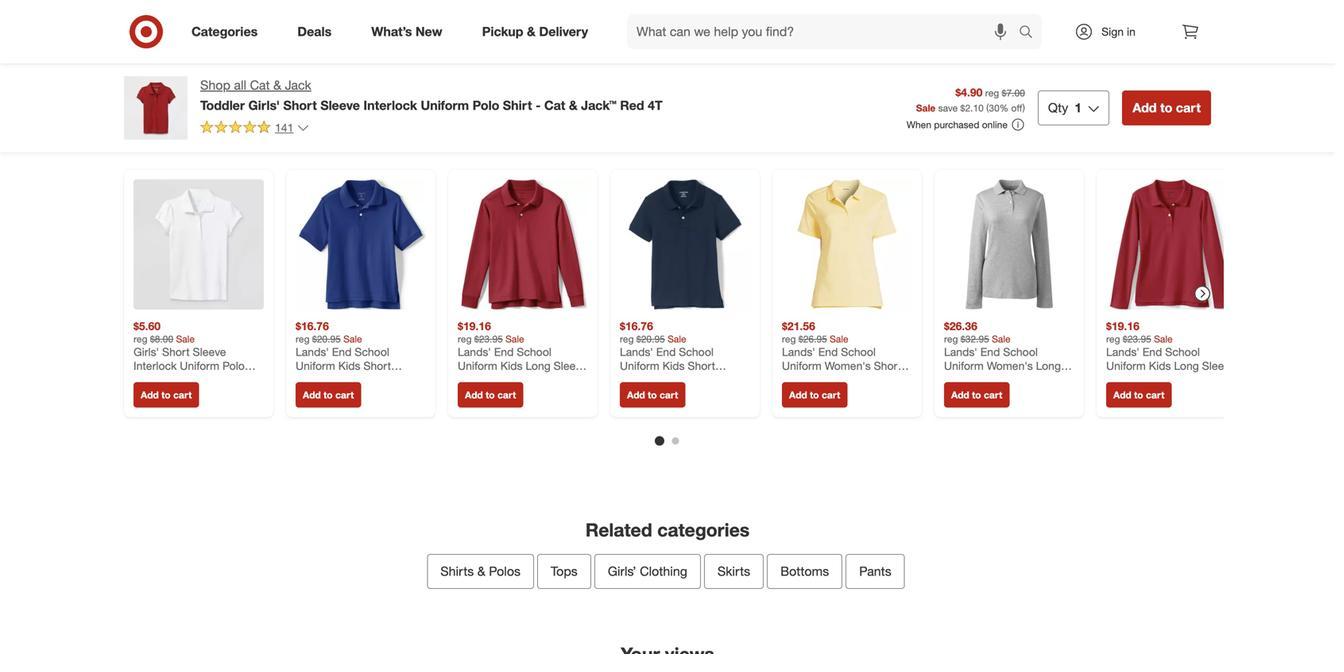 Task type: describe. For each thing, give the bounding box(es) containing it.
lands' end school uniform kids long sleeve feminine fit interlock polo shirt - x-small - red image
[[1106, 180, 1237, 310]]

$16.76 reg $20.95 sale for lands' end school uniform kids short sleeve tailored fit interlock polo shirt image
[[620, 319, 686, 345]]

sale for lands' end school uniform kids short sleeve interlock polo shirt - xxs - cobalt image
[[343, 333, 362, 345]]

toddler
[[200, 98, 245, 113]]

online
[[982, 119, 1008, 131]]

shirts & polos
[[440, 564, 521, 580]]

pickup
[[482, 24, 523, 39]]

similar items
[[611, 131, 724, 153]]

pickup & delivery
[[482, 24, 588, 39]]

to for lands' end school uniform women's short sleeve feminine fit interlock polo shirt image
[[810, 389, 819, 401]]

region containing similar items
[[111, 9, 1246, 655]]

& right pickup
[[527, 24, 536, 39]]

add to cart for girls' short sleeve interlock uniform polo shirt - cat & jack™ white xl image
[[141, 389, 192, 401]]

$23.95 for the lands' end school uniform kids long sleeve interlock polo shirt - xxs - red image
[[474, 333, 503, 345]]

girls'
[[248, 98, 280, 113]]

girls' clothing link
[[594, 555, 701, 590]]

0 vertical spatial cat
[[250, 77, 270, 93]]

add for the lands' end school uniform kids long sleeve interlock polo shirt - xxs - red image
[[465, 389, 483, 401]]

to for lands' end school uniform kids short sleeve tailored fit interlock polo shirt image
[[648, 389, 657, 401]]

$4.90 reg $7.00 sale save $ 2.10 ( 30 % off )
[[916, 85, 1025, 114]]

what's new
[[371, 24, 442, 39]]

sign
[[1102, 25, 1124, 39]]

141
[[275, 121, 294, 135]]

to for the lands' end school uniform kids long sleeve interlock polo shirt - xxs - red image
[[486, 389, 495, 401]]

add to cart button for lands' end school uniform women's short sleeve feminine fit interlock polo shirt image
[[782, 383, 847, 408]]

sign in
[[1102, 25, 1136, 39]]

bottoms
[[781, 564, 829, 580]]

add for lands' end school uniform kids long sleeve feminine fit interlock polo shirt - x-small - red image
[[1113, 389, 1131, 401]]

short
[[283, 98, 317, 113]]

reg for lands' end school uniform women's long sleeve feminine fit interlock polo shirt image
[[944, 333, 958, 345]]

add to cart for lands' end school uniform kids short sleeve tailored fit interlock polo shirt image
[[627, 389, 678, 401]]

$7.00
[[1002, 87, 1025, 99]]

$20.95 for lands' end school uniform kids short sleeve interlock polo shirt - xxs - cobalt image
[[312, 333, 341, 345]]

$26.36 reg $32.95 sale
[[944, 319, 1011, 345]]

add to cart for lands' end school uniform women's long sleeve feminine fit interlock polo shirt image
[[951, 389, 1002, 401]]

What can we help you find? suggestions appear below search field
[[627, 14, 1023, 49]]

(
[[986, 102, 989, 114]]

$26.36
[[944, 319, 977, 333]]

& left the jack
[[273, 77, 281, 93]]

lands' end school uniform women's long sleeve feminine fit interlock polo shirt image
[[944, 180, 1074, 310]]

reg for lands' end school uniform women's short sleeve feminine fit interlock polo shirt image
[[782, 333, 796, 345]]

pants
[[859, 564, 891, 580]]

pants link
[[846, 555, 905, 590]]

sign in link
[[1061, 14, 1160, 49]]

sponsored
[[1177, 103, 1224, 114]]

polos
[[489, 564, 521, 580]]

$16.76 reg $20.95 sale for lands' end school uniform kids short sleeve interlock polo shirt - xxs - cobalt image
[[296, 319, 362, 345]]

to for lands' end school uniform women's long sleeve feminine fit interlock polo shirt image
[[972, 389, 981, 401]]

jack
[[285, 77, 311, 93]]

$8.00
[[150, 333, 173, 345]]

red
[[620, 98, 644, 113]]

shop
[[200, 77, 230, 93]]

reg for lands' end school uniform kids short sleeve interlock polo shirt - xxs - cobalt image
[[296, 333, 310, 345]]

related
[[585, 519, 652, 541]]

when purchased online
[[907, 119, 1008, 131]]

$5.60
[[134, 319, 161, 333]]

cart for lands' end school uniform women's long sleeve feminine fit interlock polo shirt image
[[984, 389, 1002, 401]]

add to cart for lands' end school uniform kids long sleeve feminine fit interlock polo shirt - x-small - red image
[[1113, 389, 1165, 401]]

deals link
[[284, 14, 351, 49]]

add to cart button for girls' short sleeve interlock uniform polo shirt - cat & jack™ white xl image
[[134, 383, 199, 408]]

shirts & polos link
[[427, 555, 534, 590]]

girls' clothing
[[608, 564, 687, 580]]

sale for lands' end school uniform kids short sleeve tailored fit interlock polo shirt image
[[668, 333, 686, 345]]

reg for the lands' end school uniform kids long sleeve interlock polo shirt - xxs - red image
[[458, 333, 472, 345]]

add to cart button for the lands' end school uniform kids long sleeve interlock polo shirt - xxs - red image
[[458, 383, 523, 408]]

interlock
[[364, 98, 417, 113]]

pickup & delivery link
[[469, 14, 608, 49]]

tops
[[551, 564, 578, 580]]

& inside region
[[477, 564, 485, 580]]

$4.90
[[956, 85, 983, 99]]

shirt
[[503, 98, 532, 113]]

add for lands' end school uniform women's long sleeve feminine fit interlock polo shirt image
[[951, 389, 969, 401]]

sale for the lands' end school uniform kids long sleeve interlock polo shirt - xxs - red image
[[506, 333, 524, 345]]

sale inside $4.90 reg $7.00 sale save $ 2.10 ( 30 % off )
[[916, 102, 936, 114]]

sale for girls' short sleeve interlock uniform polo shirt - cat & jack™ white xl image
[[176, 333, 195, 345]]

lands' end school uniform women's short sleeve feminine fit interlock polo shirt image
[[782, 180, 912, 310]]

deals
[[297, 24, 332, 39]]

add to cart for lands' end school uniform women's short sleeve feminine fit interlock polo shirt image
[[789, 389, 840, 401]]

lands' end school uniform kids short sleeve tailored fit interlock polo shirt image
[[620, 180, 750, 310]]

shop all cat & jack toddler girls' short sleeve interlock uniform polo shirt - cat & jack™ red 4t
[[200, 77, 663, 113]]

when
[[907, 119, 931, 131]]

all
[[234, 77, 246, 93]]



Task type: locate. For each thing, give the bounding box(es) containing it.
2 $19.16 from the left
[[1106, 319, 1139, 333]]

add to cart button for lands' end school uniform kids short sleeve tailored fit interlock polo shirt image
[[620, 383, 685, 408]]

reg for girls' short sleeve interlock uniform polo shirt - cat & jack™ white xl image
[[134, 333, 147, 345]]

reg for lands' end school uniform kids short sleeve tailored fit interlock polo shirt image
[[620, 333, 634, 345]]

$20.95 for lands' end school uniform kids short sleeve tailored fit interlock polo shirt image
[[636, 333, 665, 345]]

lands' end school uniform kids long sleeve interlock polo shirt - xxs - red image
[[458, 180, 588, 310]]

similar
[[611, 131, 671, 153]]

1 horizontal spatial $16.76 reg $20.95 sale
[[620, 319, 686, 345]]

30
[[989, 102, 1000, 114]]

add to cart button for lands' end school uniform women's long sleeve feminine fit interlock polo shirt image
[[944, 383, 1010, 408]]

1 $20.95 from the left
[[312, 333, 341, 345]]

1 $19.16 from the left
[[458, 319, 491, 333]]

cat right all
[[250, 77, 270, 93]]

1 horizontal spatial $19.16 reg $23.95 sale
[[1106, 319, 1173, 345]]

in
[[1127, 25, 1136, 39]]

add to cart button for lands' end school uniform kids long sleeve feminine fit interlock polo shirt - x-small - red image
[[1106, 383, 1172, 408]]

search button
[[1012, 14, 1050, 52]]

cart for girls' short sleeve interlock uniform polo shirt - cat & jack™ white xl image
[[173, 389, 192, 401]]

$19.16 reg $23.95 sale for the lands' end school uniform kids long sleeve interlock polo shirt - xxs - red image
[[458, 319, 524, 345]]

2.10
[[965, 102, 984, 114]]

$
[[960, 102, 965, 114]]

cart for lands' end school uniform kids short sleeve tailored fit interlock polo shirt image
[[660, 389, 678, 401]]

sale
[[916, 102, 936, 114], [176, 333, 195, 345], [343, 333, 362, 345], [506, 333, 524, 345], [668, 333, 686, 345], [830, 333, 848, 345], [992, 333, 1011, 345], [1154, 333, 1173, 345]]

categories link
[[178, 14, 278, 49]]

& left the jack™
[[569, 98, 578, 113]]

-
[[536, 98, 541, 113]]

%
[[1000, 102, 1009, 114]]

$26.95
[[799, 333, 827, 345]]

$19.16 for lands' end school uniform kids long sleeve feminine fit interlock polo shirt - x-small - red image
[[1106, 319, 1139, 333]]

$20.95
[[312, 333, 341, 345], [636, 333, 665, 345]]

sale for lands' end school uniform kids long sleeve feminine fit interlock polo shirt - x-small - red image
[[1154, 333, 1173, 345]]

0 horizontal spatial $19.16 reg $23.95 sale
[[458, 319, 524, 345]]

$21.56
[[782, 319, 815, 333]]

& left polos
[[477, 564, 485, 580]]

image of toddler girls' short sleeve interlock uniform polo shirt - cat & jack™ red 4t image
[[124, 76, 188, 140]]

add for lands' end school uniform kids short sleeve interlock polo shirt - xxs - cobalt image
[[303, 389, 321, 401]]

1 $23.95 from the left
[[474, 333, 503, 345]]

$19.16 reg $23.95 sale for lands' end school uniform kids long sleeve feminine fit interlock polo shirt - x-small - red image
[[1106, 319, 1173, 345]]

$16.76 for lands' end school uniform kids short sleeve interlock polo shirt - xxs - cobalt image
[[296, 319, 329, 333]]

advertisement region
[[111, 9, 1224, 102]]

1 horizontal spatial $20.95
[[636, 333, 665, 345]]

sale for lands' end school uniform women's short sleeve feminine fit interlock polo shirt image
[[830, 333, 848, 345]]

$19.16 reg $23.95 sale
[[458, 319, 524, 345], [1106, 319, 1173, 345]]

bottoms link
[[767, 555, 843, 590]]

1 horizontal spatial $16.76
[[620, 319, 653, 333]]

add to cart button
[[1122, 91, 1211, 126], [134, 383, 199, 408], [296, 383, 361, 408], [458, 383, 523, 408], [620, 383, 685, 408], [782, 383, 847, 408], [944, 383, 1010, 408], [1106, 383, 1172, 408]]

reg inside $26.36 reg $32.95 sale
[[944, 333, 958, 345]]

add to cart button for lands' end school uniform kids short sleeve interlock polo shirt - xxs - cobalt image
[[296, 383, 361, 408]]

save
[[938, 102, 958, 114]]

region
[[111, 9, 1246, 655]]

cart for lands' end school uniform women's short sleeve feminine fit interlock polo shirt image
[[822, 389, 840, 401]]

$16.76 reg $20.95 sale
[[296, 319, 362, 345], [620, 319, 686, 345]]

$16.76 for lands' end school uniform kids short sleeve tailored fit interlock polo shirt image
[[620, 319, 653, 333]]

qty 1
[[1048, 100, 1082, 116]]

off
[[1011, 102, 1023, 114]]

qty
[[1048, 100, 1068, 116]]

jack™
[[581, 98, 617, 113]]

cart
[[1176, 100, 1201, 116], [173, 389, 192, 401], [335, 389, 354, 401], [497, 389, 516, 401], [660, 389, 678, 401], [822, 389, 840, 401], [984, 389, 1002, 401], [1146, 389, 1165, 401]]

1 horizontal spatial $23.95
[[1123, 333, 1151, 345]]

0 horizontal spatial cat
[[250, 77, 270, 93]]

items
[[676, 131, 724, 153]]

add
[[1133, 100, 1157, 116], [141, 389, 159, 401], [303, 389, 321, 401], [465, 389, 483, 401], [627, 389, 645, 401], [789, 389, 807, 401], [951, 389, 969, 401], [1113, 389, 1131, 401]]

search
[[1012, 25, 1050, 41]]

1 $19.16 reg $23.95 sale from the left
[[458, 319, 524, 345]]

0 horizontal spatial $20.95
[[312, 333, 341, 345]]

0 horizontal spatial $23.95
[[474, 333, 503, 345]]

lands' end school uniform kids short sleeve interlock polo shirt - xxs - cobalt image
[[296, 180, 426, 310]]

$23.95 for lands' end school uniform kids long sleeve feminine fit interlock polo shirt - x-small - red image
[[1123, 333, 1151, 345]]

&
[[527, 24, 536, 39], [273, 77, 281, 93], [569, 98, 578, 113], [477, 564, 485, 580]]

to for lands' end school uniform kids long sleeve feminine fit interlock polo shirt - x-small - red image
[[1134, 389, 1143, 401]]

$16.76
[[296, 319, 329, 333], [620, 319, 653, 333]]

girls'
[[608, 564, 636, 580]]

add for lands' end school uniform kids short sleeve tailored fit interlock polo shirt image
[[627, 389, 645, 401]]

$5.60 reg $8.00 sale
[[134, 319, 195, 345]]

1 $16.76 reg $20.95 sale from the left
[[296, 319, 362, 345]]

$32.95
[[961, 333, 989, 345]]

reg for lands' end school uniform kids long sleeve feminine fit interlock polo shirt - x-small - red image
[[1106, 333, 1120, 345]]

add for girls' short sleeve interlock uniform polo shirt - cat & jack™ white xl image
[[141, 389, 159, 401]]

sale inside $26.36 reg $32.95 sale
[[992, 333, 1011, 345]]

to for girls' short sleeve interlock uniform polo shirt - cat & jack™ white xl image
[[161, 389, 171, 401]]

add to cart for the lands' end school uniform kids long sleeve interlock polo shirt - xxs - red image
[[465, 389, 516, 401]]

skirts
[[718, 564, 750, 580]]

cart for the lands' end school uniform kids long sleeve interlock polo shirt - xxs - red image
[[497, 389, 516, 401]]

reg inside $5.60 reg $8.00 sale
[[134, 333, 147, 345]]

sale inside $21.56 reg $26.95 sale
[[830, 333, 848, 345]]

0 horizontal spatial $16.76
[[296, 319, 329, 333]]

$23.95
[[474, 333, 503, 345], [1123, 333, 1151, 345]]

cat right the -
[[544, 98, 565, 113]]

skirts link
[[704, 555, 764, 590]]

1
[[1075, 100, 1082, 116]]

1 horizontal spatial $19.16
[[1106, 319, 1139, 333]]

141 link
[[200, 120, 309, 138]]

2 $16.76 reg $20.95 sale from the left
[[620, 319, 686, 345]]

what's new link
[[358, 14, 462, 49]]

1 horizontal spatial cat
[[544, 98, 565, 113]]

2 $23.95 from the left
[[1123, 333, 1151, 345]]

reg inside $4.90 reg $7.00 sale save $ 2.10 ( 30 % off )
[[985, 87, 999, 99]]

sleeve
[[320, 98, 360, 113]]

purchased
[[934, 119, 979, 131]]

reg inside $21.56 reg $26.95 sale
[[782, 333, 796, 345]]

to
[[1160, 100, 1172, 116], [161, 389, 171, 401], [324, 389, 333, 401], [486, 389, 495, 401], [648, 389, 657, 401], [810, 389, 819, 401], [972, 389, 981, 401], [1134, 389, 1143, 401]]

$21.56 reg $26.95 sale
[[782, 319, 848, 345]]

add to cart for lands' end school uniform kids short sleeve interlock polo shirt - xxs - cobalt image
[[303, 389, 354, 401]]

new
[[416, 24, 442, 39]]

sale for lands' end school uniform women's long sleeve feminine fit interlock polo shirt image
[[992, 333, 1011, 345]]

related categories
[[585, 519, 750, 541]]

what's
[[371, 24, 412, 39]]

0 horizontal spatial $19.16
[[458, 319, 491, 333]]

add to cart
[[1133, 100, 1201, 116], [141, 389, 192, 401], [303, 389, 354, 401], [465, 389, 516, 401], [627, 389, 678, 401], [789, 389, 840, 401], [951, 389, 1002, 401], [1113, 389, 1165, 401]]

2 $19.16 reg $23.95 sale from the left
[[1106, 319, 1173, 345]]

girls' short sleeve interlock uniform polo shirt - cat & jack™ white xl image
[[134, 180, 264, 310]]

delivery
[[539, 24, 588, 39]]

sale inside $5.60 reg $8.00 sale
[[176, 333, 195, 345]]

polo
[[473, 98, 499, 113]]

reg
[[985, 87, 999, 99], [134, 333, 147, 345], [296, 333, 310, 345], [458, 333, 472, 345], [620, 333, 634, 345], [782, 333, 796, 345], [944, 333, 958, 345], [1106, 333, 1120, 345]]

4t
[[648, 98, 663, 113]]

cart for lands' end school uniform kids long sleeve feminine fit interlock polo shirt - x-small - red image
[[1146, 389, 1165, 401]]

2 $20.95 from the left
[[636, 333, 665, 345]]

$19.16
[[458, 319, 491, 333], [1106, 319, 1139, 333]]

0 horizontal spatial $16.76 reg $20.95 sale
[[296, 319, 362, 345]]

add for lands' end school uniform women's short sleeve feminine fit interlock polo shirt image
[[789, 389, 807, 401]]

categories
[[657, 519, 750, 541]]

to for lands' end school uniform kids short sleeve interlock polo shirt - xxs - cobalt image
[[324, 389, 333, 401]]

2 $16.76 from the left
[[620, 319, 653, 333]]

1 vertical spatial cat
[[544, 98, 565, 113]]

$19.16 for the lands' end school uniform kids long sleeve interlock polo shirt - xxs - red image
[[458, 319, 491, 333]]

categories
[[192, 24, 258, 39]]

cat
[[250, 77, 270, 93], [544, 98, 565, 113]]

clothing
[[640, 564, 687, 580]]

)
[[1023, 102, 1025, 114]]

uniform
[[421, 98, 469, 113]]

tops link
[[537, 555, 591, 590]]

shirts
[[440, 564, 474, 580]]

cart for lands' end school uniform kids short sleeve interlock polo shirt - xxs - cobalt image
[[335, 389, 354, 401]]

1 $16.76 from the left
[[296, 319, 329, 333]]



Task type: vqa. For each thing, say whether or not it's contained in the screenshot.
reg
yes



